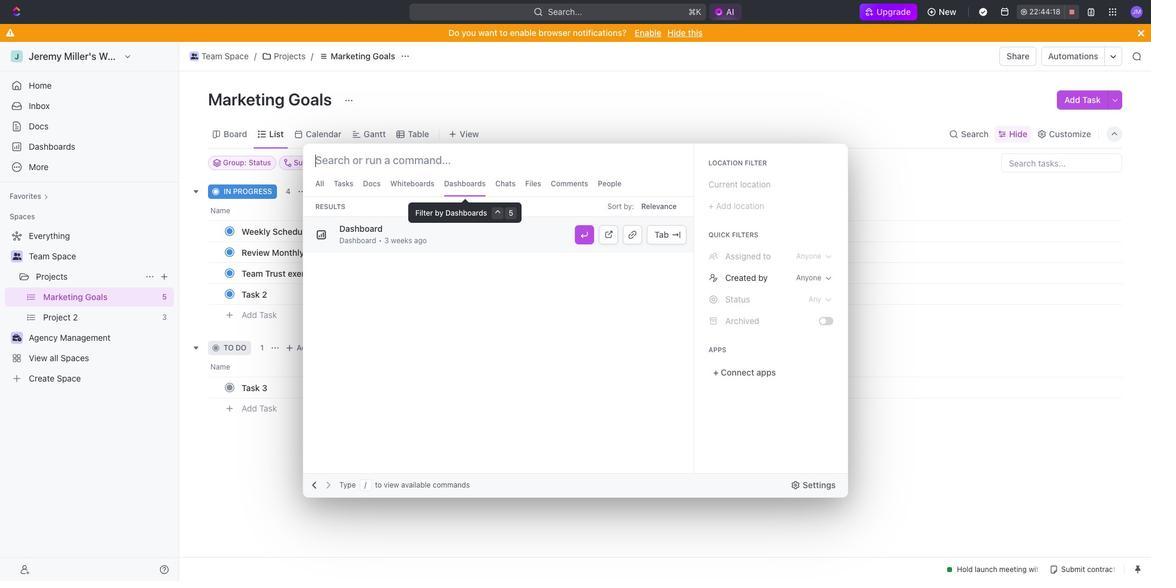 Task type: describe. For each thing, give the bounding box(es) containing it.
anyone for created by
[[797, 274, 822, 283]]

jkkwz image
[[709, 317, 719, 326]]

task up results
[[340, 187, 356, 196]]

board
[[224, 129, 247, 139]]

sort
[[608, 202, 622, 211]]

1 horizontal spatial space
[[225, 51, 249, 61]]

review monthly reports link
[[239, 244, 416, 261]]

team space inside tree
[[29, 251, 76, 262]]

task down 2
[[259, 310, 277, 320]]

2 horizontal spatial team
[[242, 268, 263, 279]]

tree inside sidebar "navigation"
[[5, 227, 174, 389]]

3 weeks ago
[[385, 236, 427, 245]]

commands
[[433, 481, 470, 490]]

filter
[[416, 209, 433, 218]]

search button
[[946, 126, 993, 142]]

notifications?
[[573, 28, 627, 38]]

weeks
[[391, 236, 412, 245]]

tasks
[[334, 179, 354, 188]]

quick filters
[[709, 231, 759, 239]]

+
[[714, 368, 719, 378]]

connect
[[721, 368, 755, 378]]

0 horizontal spatial /
[[254, 51, 257, 61]]

0 vertical spatial team space link
[[187, 49, 252, 64]]

add task button up task 3 link
[[282, 341, 333, 356]]

hide inside hide dropdown button
[[1010, 129, 1028, 139]]

add task button down task 3
[[236, 402, 282, 416]]

automations
[[1049, 51, 1099, 61]]

quick
[[709, 231, 731, 239]]

inbox
[[29, 101, 50, 111]]

team space link inside tree
[[29, 247, 172, 266]]

assigned
[[726, 251, 761, 262]]

1 dashboard from the top
[[340, 224, 383, 234]]

xqnvl image for status
[[709, 295, 719, 305]]

add task up task 3 link
[[297, 344, 329, 353]]

add task for add task button below task 3
[[242, 404, 277, 414]]

to left do
[[224, 344, 234, 353]]

⌃
[[495, 209, 501, 218]]

dashboards link
[[5, 137, 174, 157]]

add up results
[[324, 187, 338, 196]]

people
[[598, 179, 622, 188]]

browser
[[539, 28, 571, 38]]

filter by dashboards
[[416, 209, 487, 218]]

xqnvl image for created by
[[709, 274, 719, 283]]

trust
[[265, 268, 286, 279]]

2 vertical spatial dashboards
[[446, 209, 487, 218]]

upgrade link
[[860, 4, 918, 20]]

home link
[[5, 76, 174, 95]]

Search or run a command… text field
[[316, 154, 463, 168]]

table
[[408, 129, 429, 139]]

search
[[962, 129, 989, 139]]

2
[[262, 289, 267, 300]]

review
[[242, 247, 270, 258]]

review monthly reports
[[242, 247, 338, 258]]

projects inside sidebar "navigation"
[[36, 272, 68, 282]]

space inside sidebar "navigation"
[[52, 251, 76, 262]]

2 dashboard from the top
[[340, 236, 376, 245]]

task 3
[[242, 383, 267, 393]]

customize
[[1050, 129, 1092, 139]]

1 horizontal spatial docs
[[363, 179, 381, 188]]

0 horizontal spatial 3
[[262, 383, 267, 393]]

filters
[[732, 231, 759, 239]]

team trust exercise
[[242, 268, 321, 279]]

by:
[[624, 202, 634, 211]]

docs link
[[5, 117, 174, 136]]

view
[[384, 481, 399, 490]]

marketing goals inside marketing goals link
[[331, 51, 395, 61]]

1 horizontal spatial goals
[[373, 51, 395, 61]]

1 horizontal spatial projects link
[[259, 49, 309, 64]]

anyone for assigned to
[[797, 252, 822, 261]]

all
[[316, 179, 324, 188]]

current location
[[709, 179, 771, 190]]

marketing goals link
[[316, 49, 398, 64]]

available
[[401, 481, 431, 490]]

1 vertical spatial marketing goals
[[208, 89, 336, 109]]

to do
[[224, 344, 247, 353]]

tab
[[655, 230, 669, 240]]

add task for add task button over customize
[[1065, 95, 1101, 105]]

this
[[688, 28, 703, 38]]

‎task 2
[[242, 289, 267, 300]]

add task for add task button under "‎task 2"
[[242, 310, 277, 320]]

created
[[726, 273, 757, 283]]

‎task
[[242, 289, 260, 300]]

automations button
[[1043, 47, 1105, 65]]

do you want to enable browser notifications? enable hide this
[[449, 28, 703, 38]]

settings button
[[786, 476, 843, 496]]

relevance
[[642, 202, 677, 211]]

1 horizontal spatial /
[[311, 51, 314, 61]]

1 horizontal spatial projects
[[274, 51, 306, 61]]

assigned to
[[726, 251, 771, 262]]

task 3 link
[[239, 379, 416, 397]]

‎task 2 link
[[239, 286, 416, 303]]

weekly schedule
[[242, 226, 310, 237]]

hide button
[[995, 126, 1032, 142]]

5
[[509, 209, 514, 218]]

team trust exercise link
[[239, 265, 416, 282]]

add task button up customize
[[1058, 91, 1109, 110]]

type
[[340, 481, 356, 490]]

exercise
[[288, 268, 321, 279]]

upgrade
[[877, 7, 912, 17]]

to view available commands
[[375, 481, 470, 490]]



Task type: locate. For each thing, give the bounding box(es) containing it.
anyone
[[797, 252, 822, 261], [797, 274, 822, 283]]

add task button
[[1058, 91, 1109, 110], [309, 185, 360, 199], [236, 308, 282, 323], [282, 341, 333, 356], [236, 402, 282, 416]]

0 horizontal spatial team
[[29, 251, 50, 262]]

dashboards down docs link
[[29, 142, 75, 152]]

team space right user group icon
[[29, 251, 76, 262]]

task
[[1083, 95, 1101, 105], [340, 187, 356, 196], [259, 310, 277, 320], [313, 344, 329, 353], [242, 383, 260, 393], [259, 404, 277, 414]]

to right assigned
[[764, 251, 771, 262]]

calendar link
[[304, 126, 342, 142]]

docs
[[29, 121, 49, 131], [363, 179, 381, 188]]

xqnvl image up jkkwz icon
[[709, 295, 719, 305]]

add task up customize
[[1065, 95, 1101, 105]]

weekly schedule link
[[239, 223, 416, 240]]

by right created
[[759, 273, 768, 283]]

to left view
[[375, 481, 382, 490]]

add
[[1065, 95, 1081, 105], [324, 187, 338, 196], [242, 310, 257, 320], [297, 344, 311, 353], [242, 404, 257, 414]]

do
[[449, 28, 460, 38]]

⌘k
[[689, 7, 702, 17]]

xqnvl image
[[709, 252, 719, 262]]

list
[[269, 129, 284, 139]]

current
[[709, 179, 738, 190]]

team space right user group image
[[202, 51, 249, 61]]

1 vertical spatial docs
[[363, 179, 381, 188]]

docs right tasks
[[363, 179, 381, 188]]

0 horizontal spatial team space
[[29, 251, 76, 262]]

current location button
[[704, 175, 839, 194]]

add for add task button under "‎task 2"
[[242, 310, 257, 320]]

0 vertical spatial projects
[[274, 51, 306, 61]]

0 vertical spatial team
[[202, 51, 222, 61]]

user group image
[[191, 53, 198, 59]]

0 vertical spatial projects link
[[259, 49, 309, 64]]

settings
[[803, 481, 836, 491]]

schedule
[[273, 226, 310, 237]]

dashboard
[[340, 224, 383, 234], [340, 236, 376, 245]]

1 vertical spatial dashboards
[[444, 179, 486, 188]]

add down task 3
[[242, 404, 257, 414]]

list link
[[267, 126, 284, 142]]

team inside sidebar "navigation"
[[29, 251, 50, 262]]

enable
[[635, 28, 662, 38]]

sort by:
[[608, 202, 634, 211]]

whiteboards
[[390, 179, 435, 188]]

0 vertical spatial marketing
[[331, 51, 371, 61]]

comments
[[551, 179, 589, 188]]

you
[[462, 28, 476, 38]]

tree
[[5, 227, 174, 389]]

0 horizontal spatial docs
[[29, 121, 49, 131]]

hide left 'this'
[[668, 28, 686, 38]]

chats
[[496, 179, 516, 188]]

0 vertical spatial by
[[435, 209, 444, 218]]

0 vertical spatial hide
[[668, 28, 686, 38]]

share
[[1007, 51, 1030, 61]]

1 anyone from the top
[[797, 252, 822, 261]]

0 horizontal spatial by
[[435, 209, 444, 218]]

0 horizontal spatial goals
[[288, 89, 332, 109]]

1 vertical spatial goals
[[288, 89, 332, 109]]

0 vertical spatial docs
[[29, 121, 49, 131]]

/
[[254, 51, 257, 61], [311, 51, 314, 61], [365, 481, 367, 490]]

1 horizontal spatial hide
[[1010, 129, 1028, 139]]

dashboards
[[29, 142, 75, 152], [444, 179, 486, 188], [446, 209, 487, 218]]

to
[[500, 28, 508, 38], [764, 251, 771, 262], [224, 344, 234, 353], [375, 481, 382, 490]]

location
[[741, 179, 771, 190]]

Search tasks... text field
[[1002, 154, 1122, 172]]

marketing
[[331, 51, 371, 61], [208, 89, 285, 109]]

hide
[[668, 28, 686, 38], [1010, 129, 1028, 139]]

docs inside sidebar "navigation"
[[29, 121, 49, 131]]

1 horizontal spatial marketing
[[331, 51, 371, 61]]

team space link
[[187, 49, 252, 64], [29, 247, 172, 266]]

add right 1
[[297, 344, 311, 353]]

goals
[[373, 51, 395, 61], [288, 89, 332, 109]]

task inside task 3 link
[[242, 383, 260, 393]]

add for add task button over customize
[[1065, 95, 1081, 105]]

1 vertical spatial by
[[759, 273, 768, 283]]

1 horizontal spatial team space
[[202, 51, 249, 61]]

add up customize
[[1065, 95, 1081, 105]]

new button
[[922, 2, 964, 22]]

1 vertical spatial marketing
[[208, 89, 285, 109]]

0 vertical spatial team space
[[202, 51, 249, 61]]

task down do
[[242, 383, 260, 393]]

team right user group icon
[[29, 251, 50, 262]]

1 vertical spatial team space
[[29, 251, 76, 262]]

any
[[809, 295, 822, 304]]

+ connect apps
[[714, 368, 776, 378]]

location filter
[[709, 159, 767, 167]]

favorites
[[10, 192, 41, 201]]

1 xqnvl image from the top
[[709, 274, 719, 283]]

0 vertical spatial dashboards
[[29, 142, 75, 152]]

user group image
[[12, 253, 21, 260]]

task down task 3
[[259, 404, 277, 414]]

task up customize
[[1083, 95, 1101, 105]]

favorites button
[[5, 190, 53, 204]]

team space
[[202, 51, 249, 61], [29, 251, 76, 262]]

by right 'filter'
[[435, 209, 444, 218]]

2 horizontal spatial /
[[365, 481, 367, 490]]

xqnvl image down xqnvl image
[[709, 274, 719, 283]]

in progress
[[224, 187, 272, 196]]

add task button down "‎task 2"
[[236, 308, 282, 323]]

0 horizontal spatial projects
[[36, 272, 68, 282]]

2 xqnvl image from the top
[[709, 295, 719, 305]]

1 vertical spatial 3
[[262, 383, 267, 393]]

0 vertical spatial 3
[[385, 236, 389, 245]]

0 vertical spatial anyone
[[797, 252, 822, 261]]

docs down inbox
[[29, 121, 49, 131]]

search...
[[548, 7, 583, 17]]

table link
[[406, 126, 429, 142]]

add down ‎task
[[242, 310, 257, 320]]

space
[[225, 51, 249, 61], [52, 251, 76, 262]]

calendar
[[306, 129, 342, 139]]

inbox link
[[5, 97, 174, 116]]

0 vertical spatial goals
[[373, 51, 395, 61]]

share button
[[1000, 47, 1037, 66]]

by for created
[[759, 273, 768, 283]]

add task up results
[[324, 187, 356, 196]]

2 anyone from the top
[[797, 274, 822, 283]]

2 vertical spatial team
[[242, 268, 263, 279]]

1 vertical spatial projects link
[[36, 268, 140, 287]]

enable
[[510, 28, 537, 38]]

add task down "‎task 2"
[[242, 310, 277, 320]]

22:44:18
[[1030, 7, 1061, 16]]

gantt link
[[362, 126, 386, 142]]

1 vertical spatial team
[[29, 251, 50, 262]]

want
[[479, 28, 498, 38]]

customize button
[[1034, 126, 1095, 142]]

space right user group icon
[[52, 251, 76, 262]]

team right user group image
[[202, 51, 222, 61]]

1 vertical spatial team space link
[[29, 247, 172, 266]]

22:44:18 button
[[1017, 5, 1080, 19]]

3 left "weeks"
[[385, 236, 389, 245]]

ago
[[414, 236, 427, 245]]

monthly
[[272, 247, 304, 258]]

dashboards inside sidebar "navigation"
[[29, 142, 75, 152]]

1 vertical spatial anyone
[[797, 274, 822, 283]]

apps
[[757, 368, 776, 378]]

0 horizontal spatial team space link
[[29, 247, 172, 266]]

by for filter
[[435, 209, 444, 218]]

1 vertical spatial hide
[[1010, 129, 1028, 139]]

team up ‎task
[[242, 268, 263, 279]]

task up task 3 link
[[313, 344, 329, 353]]

hide right search
[[1010, 129, 1028, 139]]

results
[[316, 203, 346, 211]]

1 horizontal spatial 3
[[385, 236, 389, 245]]

3 down 1
[[262, 383, 267, 393]]

in
[[224, 187, 231, 196]]

0 horizontal spatial space
[[52, 251, 76, 262]]

dashboard down results
[[340, 224, 383, 234]]

reports
[[307, 247, 338, 258]]

spaces
[[10, 212, 35, 221]]

4
[[286, 187, 291, 196]]

0 vertical spatial marketing goals
[[331, 51, 395, 61]]

dashboards up filter by dashboards
[[444, 179, 486, 188]]

created by
[[726, 273, 768, 283]]

xqnvl image
[[709, 274, 719, 283], [709, 295, 719, 305]]

dashboards left ⌃
[[446, 209, 487, 218]]

0 vertical spatial space
[[225, 51, 249, 61]]

1 horizontal spatial team
[[202, 51, 222, 61]]

add task down task 3
[[242, 404, 277, 414]]

1 vertical spatial space
[[52, 251, 76, 262]]

1 vertical spatial xqnvl image
[[709, 295, 719, 305]]

board link
[[221, 126, 247, 142]]

new
[[939, 7, 957, 17]]

tree containing team space
[[5, 227, 174, 389]]

0 horizontal spatial hide
[[668, 28, 686, 38]]

0 horizontal spatial marketing
[[208, 89, 285, 109]]

0 vertical spatial dashboard
[[340, 224, 383, 234]]

0 horizontal spatial projects link
[[36, 268, 140, 287]]

space right user group image
[[225, 51, 249, 61]]

sidebar navigation
[[0, 42, 179, 582]]

0 vertical spatial xqnvl image
[[709, 274, 719, 283]]

dashboard left "weeks"
[[340, 236, 376, 245]]

add for add task button below task 3
[[242, 404, 257, 414]]

gantt
[[364, 129, 386, 139]]

filter
[[745, 159, 767, 167]]

1 vertical spatial projects
[[36, 272, 68, 282]]

add task button up results
[[309, 185, 360, 199]]

to right want
[[500, 28, 508, 38]]

progress
[[233, 187, 272, 196]]

1 horizontal spatial by
[[759, 273, 768, 283]]

1 vertical spatial dashboard
[[340, 236, 376, 245]]

1 horizontal spatial team space link
[[187, 49, 252, 64]]



Task type: vqa. For each thing, say whether or not it's contained in the screenshot.


